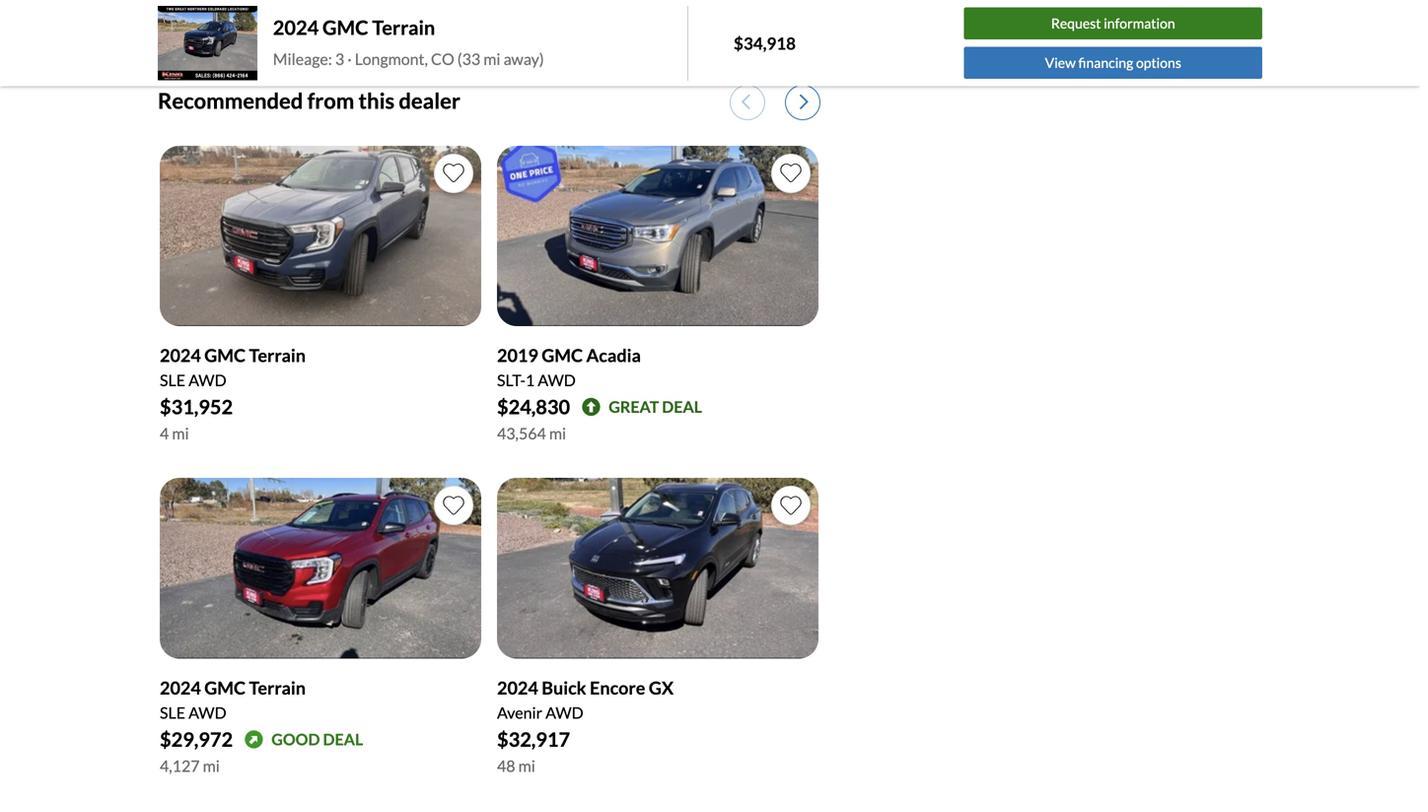 Task type: vqa. For each thing, say whether or not it's contained in the screenshot.
the deal
yes



Task type: describe. For each thing, give the bounding box(es) containing it.
gx
[[649, 678, 674, 700]]

terrain inside '2024 gmc terrain sle awd'
[[249, 678, 306, 700]]

away)
[[504, 49, 544, 68]]

good deal image
[[245, 731, 264, 750]]

request
[[1051, 15, 1101, 32]]

buick
[[542, 678, 587, 700]]

mileage:
[[273, 49, 332, 68]]

mi inside 2024 buick encore gx avenir awd $32,917 48 mi
[[519, 757, 536, 776]]

43,564 mi
[[497, 424, 566, 444]]

great deal
[[609, 398, 702, 417]]

this
[[359, 88, 395, 113]]

sle for 2024 gmc terrain sle awd
[[160, 704, 185, 723]]

gmc for ·
[[323, 16, 368, 39]]

view
[[1045, 54, 1076, 71]]

2024 gmc terrain sle awd
[[160, 678, 306, 723]]

2024 for $32,917
[[497, 678, 538, 700]]

from
[[307, 88, 354, 113]]

$31,952
[[160, 396, 233, 419]]

view financing options
[[1045, 54, 1182, 71]]

awd inside the 2024 gmc terrain sle awd $31,952 4 mi
[[189, 371, 227, 390]]

good
[[272, 731, 320, 750]]

2024 for 4
[[160, 345, 201, 367]]

$29,972
[[160, 729, 233, 752]]

4,127 mi
[[160, 757, 220, 776]]

mi down $24,830
[[549, 424, 566, 444]]

0 vertical spatial 2024 gmc terrain image
[[158, 6, 257, 80]]

request information
[[1051, 15, 1176, 32]]

scroll left image
[[742, 93, 751, 111]]

good deal
[[272, 731, 363, 750]]

sle for 2024 gmc terrain sle awd $31,952 4 mi
[[160, 371, 185, 390]]

recommended from this dealer
[[158, 88, 461, 113]]

encore
[[590, 678, 646, 700]]

options
[[1136, 54, 1182, 71]]

deal for $24,830
[[662, 398, 702, 417]]

2024 buick encore gx image
[[497, 479, 819, 660]]

gmc for awd
[[542, 345, 583, 367]]

avenir
[[497, 704, 543, 723]]

longmont,
[[355, 49, 428, 68]]

(33
[[458, 49, 481, 68]]

2024 gmc terrain mileage: 3 · longmont, co (33 mi away)
[[273, 16, 544, 68]]

$34,918
[[734, 33, 796, 53]]

great
[[609, 398, 659, 417]]

mi inside the 2024 gmc terrain sle awd $31,952 4 mi
[[172, 424, 189, 444]]

2019 gmc acadia slt-1 awd
[[497, 345, 641, 390]]

4,127
[[160, 757, 200, 776]]



Task type: locate. For each thing, give the bounding box(es) containing it.
43,564
[[497, 424, 546, 444]]

2024 gmc terrain image
[[158, 6, 257, 80], [160, 146, 481, 327], [160, 479, 481, 660]]

·
[[347, 49, 352, 68]]

co
[[431, 49, 454, 68]]

1
[[526, 371, 535, 390]]

2024 inside 2024 buick encore gx avenir awd $32,917 48 mi
[[497, 678, 538, 700]]

2024 for longmont,
[[273, 16, 319, 39]]

2 vertical spatial terrain
[[249, 678, 306, 700]]

sle inside the 2024 gmc terrain sle awd $31,952 4 mi
[[160, 371, 185, 390]]

great deal image
[[582, 398, 601, 417]]

2 vertical spatial 2024 gmc terrain image
[[160, 479, 481, 660]]

2024 up $29,972
[[160, 678, 201, 700]]

0 vertical spatial sle
[[160, 371, 185, 390]]

48
[[497, 757, 515, 776]]

2024
[[273, 16, 319, 39], [160, 345, 201, 367], [160, 678, 201, 700], [497, 678, 538, 700]]

terrain
[[372, 16, 435, 39], [249, 345, 306, 367], [249, 678, 306, 700]]

sle up "$31,952"
[[160, 371, 185, 390]]

0 horizontal spatial deal
[[323, 731, 363, 750]]

2019
[[497, 345, 538, 367]]

information
[[1104, 15, 1176, 32]]

4
[[160, 424, 169, 444]]

2024 gmc terrain image for 2024 gmc terrain sle awd $31,952 4 mi
[[160, 146, 481, 327]]

0 vertical spatial deal
[[662, 398, 702, 417]]

awd right 1
[[538, 371, 576, 390]]

gmc inside '2024 gmc terrain sle awd'
[[204, 678, 246, 700]]

2024 gmc terrain sle awd $31,952 4 mi
[[160, 345, 306, 444]]

2024 inside '2024 gmc terrain sle awd'
[[160, 678, 201, 700]]

2024 up the avenir
[[497, 678, 538, 700]]

awd inside 2024 buick encore gx avenir awd $32,917 48 mi
[[546, 704, 584, 723]]

view financing options button
[[964, 47, 1263, 79]]

acadia
[[586, 345, 641, 367]]

gmc
[[323, 16, 368, 39], [204, 345, 246, 367], [542, 345, 583, 367], [204, 678, 246, 700]]

deal
[[662, 398, 702, 417], [323, 731, 363, 750]]

awd inside '2024 gmc terrain sle awd'
[[189, 704, 227, 723]]

2019 gmc acadia image
[[497, 146, 819, 327]]

deal right great
[[662, 398, 702, 417]]

1 vertical spatial 2024 gmc terrain image
[[160, 146, 481, 327]]

gmc up ·
[[323, 16, 368, 39]]

mi inside 2024 gmc terrain mileage: 3 · longmont, co (33 mi away)
[[484, 49, 501, 68]]

2024 inside 2024 gmc terrain mileage: 3 · longmont, co (33 mi away)
[[273, 16, 319, 39]]

mi
[[484, 49, 501, 68], [172, 424, 189, 444], [549, 424, 566, 444], [203, 757, 220, 776], [519, 757, 536, 776]]

2024 buick encore gx avenir awd $32,917 48 mi
[[497, 678, 674, 776]]

1 horizontal spatial deal
[[662, 398, 702, 417]]

terrain inside the 2024 gmc terrain sle awd $31,952 4 mi
[[249, 345, 306, 367]]

awd up "$31,952"
[[189, 371, 227, 390]]

terrain for ·
[[372, 16, 435, 39]]

recommended
[[158, 88, 303, 113]]

awd up $29,972
[[189, 704, 227, 723]]

2024 gmc terrain image for 2024 gmc terrain sle awd
[[160, 479, 481, 660]]

mi down $29,972
[[203, 757, 220, 776]]

awd down buick
[[546, 704, 584, 723]]

gmc right 2019
[[542, 345, 583, 367]]

$24,830
[[497, 396, 570, 419]]

1 vertical spatial deal
[[323, 731, 363, 750]]

request information button
[[964, 7, 1263, 39]]

financing
[[1079, 54, 1134, 71]]

deal right "good"
[[323, 731, 363, 750]]

2 sle from the top
[[160, 704, 185, 723]]

dealer
[[399, 88, 461, 113]]

slt-
[[497, 371, 526, 390]]

awd
[[189, 371, 227, 390], [538, 371, 576, 390], [189, 704, 227, 723], [546, 704, 584, 723]]

gmc up "$31,952"
[[204, 345, 246, 367]]

gmc for $31,952
[[204, 345, 246, 367]]

gmc up $29,972
[[204, 678, 246, 700]]

1 vertical spatial sle
[[160, 704, 185, 723]]

terrain for $31,952
[[249, 345, 306, 367]]

awd inside 2019 gmc acadia slt-1 awd
[[538, 371, 576, 390]]

gmc inside 2024 gmc terrain mileage: 3 · longmont, co (33 mi away)
[[323, 16, 368, 39]]

2024 up "$31,952"
[[160, 345, 201, 367]]

gmc inside 2019 gmc acadia slt-1 awd
[[542, 345, 583, 367]]

terrain inside 2024 gmc terrain mileage: 3 · longmont, co (33 mi away)
[[372, 16, 435, 39]]

mi right 48
[[519, 757, 536, 776]]

mi right '4'
[[172, 424, 189, 444]]

2024 up mileage:
[[273, 16, 319, 39]]

sle up $29,972
[[160, 704, 185, 723]]

scroll right image
[[800, 93, 809, 111]]

sle inside '2024 gmc terrain sle awd'
[[160, 704, 185, 723]]

3
[[335, 49, 344, 68]]

2024 inside the 2024 gmc terrain sle awd $31,952 4 mi
[[160, 345, 201, 367]]

deal for $29,972
[[323, 731, 363, 750]]

1 vertical spatial terrain
[[249, 345, 306, 367]]

gmc inside the 2024 gmc terrain sle awd $31,952 4 mi
[[204, 345, 246, 367]]

mi right (33
[[484, 49, 501, 68]]

sle
[[160, 371, 185, 390], [160, 704, 185, 723]]

0 vertical spatial terrain
[[372, 16, 435, 39]]

$32,917
[[497, 729, 570, 752]]

1 sle from the top
[[160, 371, 185, 390]]



